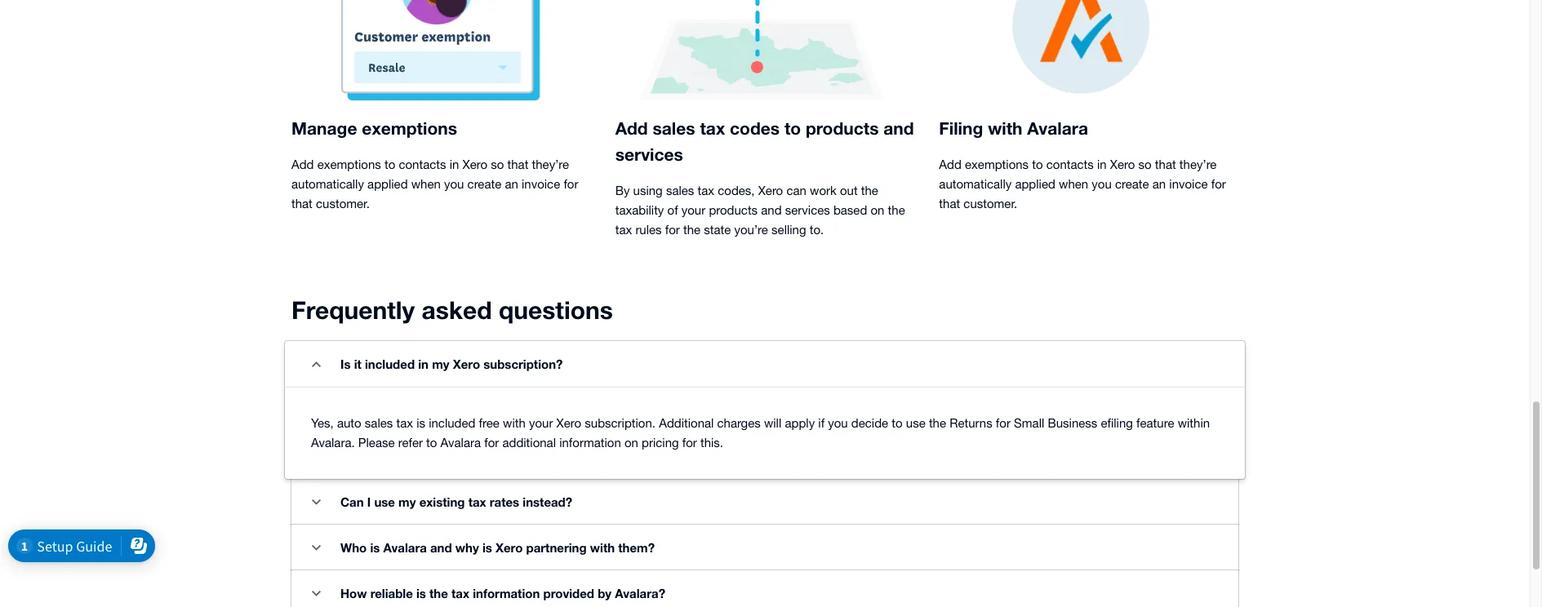 Task type: locate. For each thing, give the bounding box(es) containing it.
toggle image for can i use my existing tax rates instead?
[[312, 499, 321, 505]]

2 horizontal spatial you
[[1092, 177, 1112, 191]]

contacts down manage exemptions
[[399, 158, 446, 172]]

1 vertical spatial with
[[503, 417, 526, 430]]

0 horizontal spatial invoice
[[522, 177, 561, 191]]

0 vertical spatial on
[[871, 203, 885, 217]]

products up out
[[806, 118, 879, 139]]

2 add exemptions to contacts in xero so that they're automatically applied when you create an invoice for that customer. from the left
[[940, 158, 1227, 211]]

1 horizontal spatial avalara
[[441, 436, 481, 450]]

taxability
[[616, 203, 664, 217]]

work
[[810, 184, 837, 198]]

0 vertical spatial your
[[682, 203, 706, 217]]

2 applied from the left
[[1016, 177, 1056, 191]]

free
[[479, 417, 500, 430]]

1 vertical spatial toggle image
[[312, 545, 321, 551]]

2 toggle image from the top
[[312, 545, 321, 551]]

customer.
[[316, 197, 370, 211], [964, 197, 1018, 211]]

automatically down filing
[[940, 177, 1012, 191]]

and left filing
[[884, 118, 914, 139]]

add up by
[[616, 118, 648, 139]]

to right codes
[[785, 118, 801, 139]]

how
[[341, 586, 367, 601]]

by
[[616, 184, 630, 198]]

2 toggle button from the top
[[300, 486, 332, 519]]

1 add exemptions to contacts in xero so that they're automatically applied when you create an invoice for that customer. from the left
[[292, 158, 579, 211]]

1 horizontal spatial they're
[[1180, 158, 1217, 172]]

why
[[456, 541, 479, 555]]

0 horizontal spatial automatically
[[292, 177, 364, 191]]

applied down manage exemptions
[[368, 177, 408, 191]]

included right the "it"
[[365, 357, 415, 372]]

when
[[411, 177, 441, 191], [1059, 177, 1089, 191]]

in for filing with avalara
[[1098, 158, 1107, 172]]

using
[[633, 184, 663, 198]]

automatically
[[292, 177, 364, 191], [940, 177, 1012, 191]]

0 horizontal spatial when
[[411, 177, 441, 191]]

contacts for manage exemptions
[[399, 158, 446, 172]]

when for filing with avalara
[[1059, 177, 1089, 191]]

0 horizontal spatial you
[[444, 177, 464, 191]]

automatically for filing
[[940, 177, 1012, 191]]

create
[[468, 177, 502, 191], [1116, 177, 1150, 191]]

subscription?
[[484, 357, 563, 372]]

the left state
[[684, 223, 701, 237]]

toggle image left how
[[312, 591, 321, 597]]

0 horizontal spatial on
[[625, 436, 639, 450]]

yes,
[[311, 417, 334, 430]]

1 horizontal spatial add exemptions to contacts in xero so that they're automatically applied when you create an invoice for that customer.
[[940, 158, 1227, 211]]

the
[[862, 184, 879, 198], [888, 203, 906, 217], [684, 223, 701, 237], [929, 417, 947, 430], [430, 586, 448, 601]]

0 vertical spatial toggle image
[[312, 499, 321, 505]]

frequently asked questions
[[292, 296, 613, 325]]

0 vertical spatial avalara
[[1028, 118, 1089, 139]]

0 horizontal spatial my
[[399, 495, 416, 510]]

sales inside add sales tax codes to products and services
[[653, 118, 696, 139]]

0 vertical spatial services
[[616, 145, 684, 165]]

sales inside by using sales tax codes, xero can work out the taxability of your products and services based on the tax rules for the state you're selling to.
[[666, 184, 695, 198]]

your up additional
[[529, 417, 553, 430]]

exemptions for manage exemptions
[[317, 158, 381, 172]]

0 vertical spatial products
[[806, 118, 879, 139]]

invoice
[[522, 177, 561, 191], [1170, 177, 1208, 191]]

included inside yes, auto sales tax is included free with your xero subscription. additional charges will apply if you decide to use the returns for small business efiling feature within avalara. please refer to avalara for additional information on pricing for this.
[[429, 417, 476, 430]]

use
[[906, 417, 926, 430], [374, 495, 395, 510]]

0 horizontal spatial add exemptions to contacts in xero so that they're automatically applied when you create an invoice for that customer.
[[292, 158, 579, 211]]

2 contacts from the left
[[1047, 158, 1094, 172]]

services inside add sales tax codes to products and services
[[616, 145, 684, 165]]

can
[[341, 495, 364, 510]]

2 horizontal spatial in
[[1098, 158, 1107, 172]]

and up selling
[[761, 203, 782, 217]]

exemptions
[[362, 118, 457, 139], [317, 158, 381, 172], [965, 158, 1029, 172]]

tax left rules
[[616, 223, 632, 237]]

and inside by using sales tax codes, xero can work out the taxability of your products and services based on the tax rules for the state you're selling to.
[[761, 203, 782, 217]]

sales
[[653, 118, 696, 139], [666, 184, 695, 198], [365, 417, 393, 430]]

by
[[598, 586, 612, 601]]

on
[[871, 203, 885, 217], [625, 436, 639, 450]]

2 horizontal spatial and
[[884, 118, 914, 139]]

information down subscription.
[[560, 436, 621, 450]]

your right the of
[[682, 203, 706, 217]]

1 vertical spatial products
[[709, 203, 758, 217]]

2 customer. from the left
[[964, 197, 1018, 211]]

2 vertical spatial sales
[[365, 417, 393, 430]]

add for filing with avalara
[[940, 158, 962, 172]]

0 horizontal spatial create
[[468, 177, 502, 191]]

sales up please
[[365, 417, 393, 430]]

you
[[444, 177, 464, 191], [1092, 177, 1112, 191], [828, 417, 848, 430]]

1 vertical spatial included
[[429, 417, 476, 430]]

1 horizontal spatial automatically
[[940, 177, 1012, 191]]

customer. down filing with avalara
[[964, 197, 1018, 211]]

to
[[785, 118, 801, 139], [385, 158, 396, 172], [1033, 158, 1044, 172], [892, 417, 903, 430], [426, 436, 437, 450]]

1 vertical spatial and
[[761, 203, 782, 217]]

sales up the of
[[666, 184, 695, 198]]

0 horizontal spatial and
[[430, 541, 452, 555]]

1 horizontal spatial invoice
[[1170, 177, 1208, 191]]

1 vertical spatial information
[[473, 586, 540, 601]]

1 vertical spatial your
[[529, 417, 553, 430]]

apply
[[785, 417, 815, 430]]

1 horizontal spatial on
[[871, 203, 885, 217]]

use right "decide"
[[906, 417, 926, 430]]

is right the "reliable"
[[417, 586, 426, 601]]

questions
[[499, 296, 613, 325]]

additional
[[503, 436, 556, 450]]

1 when from the left
[[411, 177, 441, 191]]

toggle image
[[312, 499, 321, 505], [312, 591, 321, 597]]

tax inside yes, auto sales tax is included free with your xero subscription. additional charges will apply if you decide to use the returns for small business efiling feature within avalara. please refer to avalara for additional information on pricing for this.
[[397, 417, 413, 430]]

1 horizontal spatial in
[[450, 158, 459, 172]]

1 horizontal spatial my
[[432, 357, 450, 372]]

2 horizontal spatial avalara
[[1028, 118, 1089, 139]]

0 vertical spatial sales
[[653, 118, 696, 139]]

0 horizontal spatial avalara
[[383, 541, 427, 555]]

products inside by using sales tax codes, xero can work out the taxability of your products and services based on the tax rules for the state you're selling to.
[[709, 203, 758, 217]]

contacts down filing with avalara
[[1047, 158, 1094, 172]]

2 an from the left
[[1153, 177, 1167, 191]]

1 create from the left
[[468, 177, 502, 191]]

2 toggle image from the top
[[312, 591, 321, 597]]

and left the 'why'
[[430, 541, 452, 555]]

1 so from the left
[[491, 158, 504, 172]]

toggle image left who in the bottom left of the page
[[312, 545, 321, 551]]

products
[[806, 118, 879, 139], [709, 203, 758, 217]]

2 vertical spatial with
[[590, 541, 615, 555]]

instead?
[[523, 495, 573, 510]]

2 automatically from the left
[[940, 177, 1012, 191]]

that
[[508, 158, 529, 172], [1156, 158, 1177, 172], [292, 197, 313, 211], [940, 197, 961, 211]]

toggle image
[[312, 361, 321, 367], [312, 545, 321, 551]]

1 horizontal spatial when
[[1059, 177, 1089, 191]]

please
[[358, 436, 395, 450]]

2 vertical spatial avalara
[[383, 541, 427, 555]]

1 horizontal spatial an
[[1153, 177, 1167, 191]]

included
[[365, 357, 415, 372], [429, 417, 476, 430]]

1 vertical spatial use
[[374, 495, 395, 510]]

tax left codes
[[700, 118, 725, 139]]

the left returns
[[929, 417, 947, 430]]

toggle image left is
[[312, 361, 321, 367]]

1 toggle image from the top
[[312, 499, 321, 505]]

1 applied from the left
[[368, 177, 408, 191]]

1 vertical spatial avalara
[[441, 436, 481, 450]]

customer. for filing
[[964, 197, 1018, 211]]

selling
[[772, 223, 807, 237]]

0 vertical spatial use
[[906, 417, 926, 430]]

2 invoice from the left
[[1170, 177, 1208, 191]]

so for manage exemptions
[[491, 158, 504, 172]]

avalara for with
[[1028, 118, 1089, 139]]

services
[[616, 145, 684, 165], [786, 203, 830, 217]]

0 horizontal spatial in
[[418, 357, 429, 372]]

who is avalara and why is xero partnering with them?
[[341, 541, 655, 555]]

efiling
[[1101, 417, 1134, 430]]

for
[[564, 177, 579, 191], [1212, 177, 1227, 191], [665, 223, 680, 237], [996, 417, 1011, 430], [485, 436, 499, 450], [683, 436, 697, 450]]

provided
[[544, 586, 595, 601]]

1 vertical spatial toggle image
[[312, 591, 321, 597]]

in
[[450, 158, 459, 172], [1098, 158, 1107, 172], [418, 357, 429, 372]]

services up using
[[616, 145, 684, 165]]

0 horizontal spatial included
[[365, 357, 415, 372]]

applied down filing with avalara
[[1016, 177, 1056, 191]]

1 horizontal spatial add
[[616, 118, 648, 139]]

asked
[[422, 296, 492, 325]]

you inside yes, auto sales tax is included free with your xero subscription. additional charges will apply if you decide to use the returns for small business efiling feature within avalara. please refer to avalara for additional information on pricing for this.
[[828, 417, 848, 430]]

0 horizontal spatial an
[[505, 177, 519, 191]]

products down codes,
[[709, 203, 758, 217]]

my
[[432, 357, 450, 372], [399, 495, 416, 510]]

applied for with
[[1016, 177, 1056, 191]]

1 automatically from the left
[[292, 177, 364, 191]]

toggle button left who in the bottom left of the page
[[300, 532, 332, 564]]

add
[[616, 118, 648, 139], [292, 158, 314, 172], [940, 158, 962, 172]]

it
[[354, 357, 362, 372]]

1 horizontal spatial customer.
[[964, 197, 1018, 211]]

information down who is avalara and why is xero partnering with them? at the left of page
[[473, 586, 540, 601]]

business
[[1048, 417, 1098, 430]]

products inside add sales tax codes to products and services
[[806, 118, 879, 139]]

1 horizontal spatial you
[[828, 417, 848, 430]]

2 create from the left
[[1116, 177, 1150, 191]]

rules
[[636, 223, 662, 237]]

an for filing with avalara
[[1153, 177, 1167, 191]]

3 toggle button from the top
[[300, 532, 332, 564]]

0 horizontal spatial they're
[[532, 158, 569, 172]]

0 horizontal spatial with
[[503, 417, 526, 430]]

1 invoice from the left
[[522, 177, 561, 191]]

0 horizontal spatial products
[[709, 203, 758, 217]]

0 vertical spatial my
[[432, 357, 450, 372]]

to down manage exemptions
[[385, 158, 396, 172]]

1 toggle image from the top
[[312, 361, 321, 367]]

toggle image for is it included in my xero subscription?
[[312, 361, 321, 367]]

0 horizontal spatial information
[[473, 586, 540, 601]]

1 horizontal spatial your
[[682, 203, 706, 217]]

0 horizontal spatial add
[[292, 158, 314, 172]]

toggle button left how
[[300, 577, 332, 608]]

information
[[560, 436, 621, 450], [473, 586, 540, 601]]

and inside add sales tax codes to products and services
[[884, 118, 914, 139]]

1 horizontal spatial so
[[1139, 158, 1152, 172]]

automatically down manage
[[292, 177, 364, 191]]

0 horizontal spatial customer.
[[316, 197, 370, 211]]

your
[[682, 203, 706, 217], [529, 417, 553, 430]]

1 horizontal spatial services
[[786, 203, 830, 217]]

customer. down manage
[[316, 197, 370, 211]]

applied for exemptions
[[368, 177, 408, 191]]

1 horizontal spatial information
[[560, 436, 621, 450]]

0 vertical spatial and
[[884, 118, 914, 139]]

2 they're from the left
[[1180, 158, 1217, 172]]

sales inside yes, auto sales tax is included free with your xero subscription. additional charges will apply if you decide to use the returns for small business efiling feature within avalara. please refer to avalara for additional information on pricing for this.
[[365, 417, 393, 430]]

if
[[819, 417, 825, 430]]

1 horizontal spatial create
[[1116, 177, 1150, 191]]

0 horizontal spatial use
[[374, 495, 395, 510]]

1 horizontal spatial products
[[806, 118, 879, 139]]

sales for additional
[[365, 417, 393, 430]]

they're
[[532, 158, 569, 172], [1180, 158, 1217, 172]]

1 they're from the left
[[532, 158, 569, 172]]

0 vertical spatial included
[[365, 357, 415, 372]]

and
[[884, 118, 914, 139], [761, 203, 782, 217], [430, 541, 452, 555]]

avalara
[[1028, 118, 1089, 139], [441, 436, 481, 450], [383, 541, 427, 555]]

1 horizontal spatial included
[[429, 417, 476, 430]]

0 horizontal spatial services
[[616, 145, 684, 165]]

toggle button
[[300, 348, 332, 381], [300, 486, 332, 519], [300, 532, 332, 564], [300, 577, 332, 608]]

0 vertical spatial information
[[560, 436, 621, 450]]

2 vertical spatial and
[[430, 541, 452, 555]]

0 vertical spatial with
[[988, 118, 1023, 139]]

xero
[[463, 158, 488, 172], [1111, 158, 1136, 172], [759, 184, 783, 198], [453, 357, 480, 372], [557, 417, 582, 430], [496, 541, 523, 555]]

can
[[787, 184, 807, 198]]

contacts
[[399, 158, 446, 172], [1047, 158, 1094, 172]]

to right refer
[[426, 436, 437, 450]]

1 customer. from the left
[[316, 197, 370, 211]]

existing
[[420, 495, 465, 510]]

1 horizontal spatial use
[[906, 417, 926, 430]]

1 contacts from the left
[[399, 158, 446, 172]]

decide
[[852, 417, 889, 430]]

1 horizontal spatial applied
[[1016, 177, 1056, 191]]

is inside yes, auto sales tax is included free with your xero subscription. additional charges will apply if you decide to use the returns for small business efiling feature within avalara. please refer to avalara for additional information on pricing for this.
[[417, 417, 426, 430]]

with left them?
[[590, 541, 615, 555]]

0 horizontal spatial so
[[491, 158, 504, 172]]

for inside by using sales tax codes, xero can work out the taxability of your products and services based on the tax rules for the state you're selling to.
[[665, 223, 680, 237]]

4 toggle button from the top
[[300, 577, 332, 608]]

1 vertical spatial services
[[786, 203, 830, 217]]

2 so from the left
[[1139, 158, 1152, 172]]

my down frequently asked questions
[[432, 357, 450, 372]]

1 horizontal spatial contacts
[[1047, 158, 1094, 172]]

add down manage
[[292, 158, 314, 172]]

0 horizontal spatial applied
[[368, 177, 408, 191]]

out
[[840, 184, 858, 198]]

with up additional
[[503, 417, 526, 430]]

is
[[417, 417, 426, 430], [370, 541, 380, 555], [483, 541, 492, 555], [417, 586, 426, 601]]

2 horizontal spatial add
[[940, 158, 962, 172]]

1 an from the left
[[505, 177, 519, 191]]

0 horizontal spatial your
[[529, 417, 553, 430]]

codes
[[730, 118, 780, 139]]

on down subscription.
[[625, 436, 639, 450]]

with
[[988, 118, 1023, 139], [503, 417, 526, 430], [590, 541, 615, 555]]

sales up using
[[653, 118, 696, 139]]

included left free
[[429, 417, 476, 430]]

use right i
[[374, 495, 395, 510]]

services up to.
[[786, 203, 830, 217]]

1 vertical spatial on
[[625, 436, 639, 450]]

can i use my existing tax rates instead?
[[341, 495, 573, 510]]

1 vertical spatial sales
[[666, 184, 695, 198]]

1 horizontal spatial and
[[761, 203, 782, 217]]

tax
[[700, 118, 725, 139], [698, 184, 715, 198], [616, 223, 632, 237], [397, 417, 413, 430], [469, 495, 486, 510], [452, 586, 470, 601]]

tax up refer
[[397, 417, 413, 430]]

applied
[[368, 177, 408, 191], [1016, 177, 1056, 191]]

toggle image left can
[[312, 499, 321, 505]]

by using sales tax codes, xero can work out the taxability of your products and services based on the tax rules for the state you're selling to.
[[616, 184, 906, 237]]

0 vertical spatial toggle image
[[312, 361, 321, 367]]

2 when from the left
[[1059, 177, 1089, 191]]

on right based
[[871, 203, 885, 217]]

them?
[[619, 541, 655, 555]]

is up refer
[[417, 417, 426, 430]]

0 horizontal spatial contacts
[[399, 158, 446, 172]]

sales for of
[[666, 184, 695, 198]]

invoice for filing with avalara
[[1170, 177, 1208, 191]]

1 toggle button from the top
[[300, 348, 332, 381]]

toggle button left can
[[300, 486, 332, 519]]

with right filing
[[988, 118, 1023, 139]]

filing
[[940, 118, 984, 139]]

manage
[[292, 118, 357, 139]]

returns
[[950, 417, 993, 430]]

an
[[505, 177, 519, 191], [1153, 177, 1167, 191]]

the right based
[[888, 203, 906, 217]]

add down filing
[[940, 158, 962, 172]]

feature
[[1137, 417, 1175, 430]]

toggle button left is
[[300, 348, 332, 381]]

you for filing with avalara
[[1092, 177, 1112, 191]]

tax down the 'why'
[[452, 586, 470, 601]]

my left existing
[[399, 495, 416, 510]]



Task type: vqa. For each thing, say whether or not it's contained in the screenshot.
Returns
yes



Task type: describe. For each thing, give the bounding box(es) containing it.
the right out
[[862, 184, 879, 198]]

manage exemptions
[[292, 118, 457, 139]]

with inside yes, auto sales tax is included free with your xero subscription. additional charges will apply if you decide to use the returns for small business efiling feature within avalara. please refer to avalara for additional information on pricing for this.
[[503, 417, 526, 430]]

customer. for manage
[[316, 197, 370, 211]]

auto
[[337, 417, 362, 430]]

exemptions for filing with avalara
[[965, 158, 1029, 172]]

tax left rates
[[469, 495, 486, 510]]

based
[[834, 203, 868, 217]]

to right "decide"
[[892, 417, 903, 430]]

i
[[367, 495, 371, 510]]

to.
[[810, 223, 824, 237]]

frequently
[[292, 296, 415, 325]]

1 horizontal spatial with
[[590, 541, 615, 555]]

avalara for is
[[383, 541, 427, 555]]

who
[[341, 541, 367, 555]]

they're for manage exemptions
[[532, 158, 569, 172]]

tax inside add sales tax codes to products and services
[[700, 118, 725, 139]]

reliable
[[371, 586, 413, 601]]

create for filing with avalara
[[1116, 177, 1150, 191]]

add exemptions to contacts in xero so that they're automatically applied when you create an invoice for that customer. for filing with avalara
[[940, 158, 1227, 211]]

avalara inside yes, auto sales tax is included free with your xero subscription. additional charges will apply if you decide to use the returns for small business efiling feature within avalara. please refer to avalara for additional information on pricing for this.
[[441, 436, 481, 450]]

invoice for manage exemptions
[[522, 177, 561, 191]]

state
[[704, 223, 731, 237]]

yes, auto sales tax is included free with your xero subscription. additional charges will apply if you decide to use the returns for small business efiling feature within avalara. please refer to avalara for additional information on pricing for this.
[[311, 417, 1211, 450]]

small
[[1014, 417, 1045, 430]]

they're for filing with avalara
[[1180, 158, 1217, 172]]

create for manage exemptions
[[468, 177, 502, 191]]

toggle button for who
[[300, 532, 332, 564]]

avalara?
[[615, 586, 666, 601]]

in for manage exemptions
[[450, 158, 459, 172]]

so for filing with avalara
[[1139, 158, 1152, 172]]

additional
[[659, 417, 714, 430]]

will
[[764, 417, 782, 430]]

your inside by using sales tax codes, xero can work out the taxability of your products and services based on the tax rules for the state you're selling to.
[[682, 203, 706, 217]]

toggle button for how
[[300, 577, 332, 608]]

charges
[[718, 417, 761, 430]]

you're
[[735, 223, 769, 237]]

avalara.
[[311, 436, 355, 450]]

to inside add sales tax codes to products and services
[[785, 118, 801, 139]]

1 vertical spatial my
[[399, 495, 416, 510]]

2 horizontal spatial with
[[988, 118, 1023, 139]]

toggle image for how reliable is the tax information provided by avalara?
[[312, 591, 321, 597]]

on inside yes, auto sales tax is included free with your xero subscription. additional charges will apply if you decide to use the returns for small business efiling feature within avalara. please refer to avalara for additional information on pricing for this.
[[625, 436, 639, 450]]

toggle button for can
[[300, 486, 332, 519]]

to down filing with avalara
[[1033, 158, 1044, 172]]

how reliable is the tax information provided by avalara?
[[341, 586, 666, 601]]

is
[[341, 357, 351, 372]]

pricing
[[642, 436, 679, 450]]

xero inside by using sales tax codes, xero can work out the taxability of your products and services based on the tax rules for the state you're selling to.
[[759, 184, 783, 198]]

partnering
[[526, 541, 587, 555]]

codes,
[[718, 184, 755, 198]]

on inside by using sales tax codes, xero can work out the taxability of your products and services based on the tax rules for the state you're selling to.
[[871, 203, 885, 217]]

refer
[[398, 436, 423, 450]]

of
[[668, 203, 678, 217]]

subscription.
[[585, 417, 656, 430]]

xero inside yes, auto sales tax is included free with your xero subscription. additional charges will apply if you decide to use the returns for small business efiling feature within avalara. please refer to avalara for additional information on pricing for this.
[[557, 417, 582, 430]]

an for manage exemptions
[[505, 177, 519, 191]]

information inside yes, auto sales tax is included free with your xero subscription. additional charges will apply if you decide to use the returns for small business efiling feature within avalara. please refer to avalara for additional information on pricing for this.
[[560, 436, 621, 450]]

the inside yes, auto sales tax is included free with your xero subscription. additional charges will apply if you decide to use the returns for small business efiling feature within avalara. please refer to avalara for additional information on pricing for this.
[[929, 417, 947, 430]]

this.
[[701, 436, 724, 450]]

add for manage exemptions
[[292, 158, 314, 172]]

add inside add sales tax codes to products and services
[[616, 118, 648, 139]]

services inside by using sales tax codes, xero can work out the taxability of your products and services based on the tax rules for the state you're selling to.
[[786, 203, 830, 217]]

tax left codes,
[[698, 184, 715, 198]]

contacts for filing with avalara
[[1047, 158, 1094, 172]]

is it included in my xero subscription?
[[341, 357, 563, 372]]

is right who in the bottom left of the page
[[370, 541, 380, 555]]

automatically for manage
[[292, 177, 364, 191]]

toggle button for is
[[300, 348, 332, 381]]

when for manage exemptions
[[411, 177, 441, 191]]

add exemptions to contacts in xero so that they're automatically applied when you create an invoice for that customer. for manage exemptions
[[292, 158, 579, 211]]

use inside yes, auto sales tax is included free with your xero subscription. additional charges will apply if you decide to use the returns for small business efiling feature within avalara. please refer to avalara for additional information on pricing for this.
[[906, 417, 926, 430]]

is right the 'why'
[[483, 541, 492, 555]]

you for manage exemptions
[[444, 177, 464, 191]]

add sales tax codes to products and services
[[616, 118, 914, 165]]

rates
[[490, 495, 520, 510]]

the right the "reliable"
[[430, 586, 448, 601]]

your inside yes, auto sales tax is included free with your xero subscription. additional charges will apply if you decide to use the returns for small business efiling feature within avalara. please refer to avalara for additional information on pricing for this.
[[529, 417, 553, 430]]

toggle image for who is avalara and why is xero partnering with them?
[[312, 545, 321, 551]]

filing with avalara
[[940, 118, 1089, 139]]

within
[[1178, 417, 1211, 430]]



